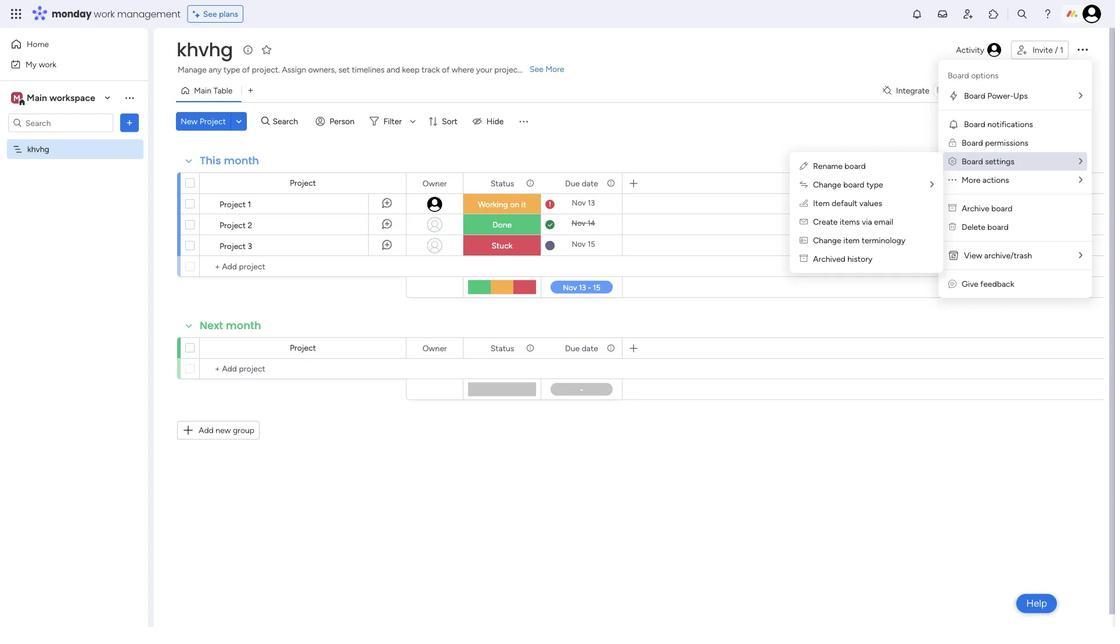 Task type: vqa. For each thing, say whether or not it's contained in the screenshot.
app
no



Task type: describe. For each thing, give the bounding box(es) containing it.
my
[[26, 59, 37, 69]]

person button
[[311, 112, 361, 131]]

autopilot image
[[1003, 83, 1013, 97]]

board for board permissions
[[962, 138, 983, 148]]

1 + add project text field from the top
[[206, 260, 401, 274]]

values
[[859, 198, 882, 208]]

2 due from the top
[[565, 343, 580, 353]]

add to favorites image
[[261, 44, 272, 55]]

dapulse archived image for archive board
[[948, 204, 957, 213]]

terminology
[[862, 236, 906, 245]]

project.
[[252, 65, 280, 75]]

dapulse edit image
[[800, 161, 808, 171]]

change item terminology
[[813, 236, 906, 245]]

1 due from the top
[[565, 178, 580, 188]]

manage
[[178, 65, 207, 75]]

power-
[[988, 91, 1014, 101]]

column information image for this month
[[526, 179, 535, 188]]

group
[[233, 425, 254, 435]]

list arrow image for board power-ups
[[1079, 91, 1083, 100]]

board power-ups image
[[948, 90, 960, 102]]

archived history
[[813, 254, 873, 264]]

board options
[[948, 71, 999, 80]]

it
[[521, 200, 526, 209]]

column information image for next month
[[606, 344, 616, 353]]

my work
[[26, 59, 56, 69]]

list arrow image for change board type
[[930, 180, 934, 189]]

actions
[[983, 175, 1009, 185]]

project inside button
[[200, 116, 226, 126]]

table
[[213, 86, 233, 96]]

v2 client name column image
[[800, 236, 808, 245]]

work for my
[[39, 59, 56, 69]]

m
[[13, 93, 20, 103]]

delete board
[[962, 222, 1009, 232]]

khvhg inside list box
[[27, 144, 49, 154]]

assign
[[282, 65, 306, 75]]

done
[[492, 220, 512, 230]]

where
[[452, 65, 474, 75]]

new
[[181, 116, 198, 126]]

board for board power-ups
[[964, 91, 986, 101]]

view
[[964, 251, 982, 261]]

v2 email column image
[[800, 217, 808, 227]]

2 status field from the top
[[488, 342, 517, 355]]

invite / 1
[[1033, 45, 1063, 55]]

invite / 1 button
[[1011, 41, 1069, 59]]

plans
[[219, 9, 238, 19]]

give feedback
[[962, 279, 1014, 289]]

see more link
[[529, 63, 566, 75]]

dapulse admin menu image
[[949, 157, 957, 166]]

khvhg field
[[174, 37, 236, 63]]

add new group
[[199, 425, 254, 435]]

home button
[[7, 35, 125, 53]]

add new group button
[[177, 421, 260, 440]]

workspace
[[49, 92, 95, 103]]

board notifications image
[[948, 118, 960, 130]]

track
[[422, 65, 440, 75]]

/
[[1055, 45, 1058, 55]]

monday work management
[[52, 7, 180, 20]]

work for monday
[[94, 7, 115, 20]]

permissions
[[985, 138, 1028, 148]]

board for board settings
[[962, 157, 983, 166]]

management
[[117, 7, 180, 20]]

status for 1st status field from the bottom
[[491, 343, 514, 353]]

board permissions
[[962, 138, 1028, 148]]

help button
[[1017, 594, 1057, 613]]

1 vertical spatial options image
[[124, 117, 135, 129]]

v2 item default values image
[[800, 198, 808, 208]]

type for board
[[867, 180, 883, 190]]

nov for nov 14
[[572, 219, 586, 228]]

v2 overdue deadline image
[[545, 199, 555, 210]]

select product image
[[10, 8, 22, 20]]

2 due date field from the top
[[562, 342, 601, 355]]

1 owner from the top
[[423, 178, 447, 188]]

sort button
[[423, 112, 464, 131]]

v2 permission outline image
[[949, 138, 956, 148]]

board power-ups
[[964, 91, 1028, 101]]

v2 change image
[[800, 180, 808, 190]]

invite members image
[[962, 8, 974, 20]]

notifications
[[988, 119, 1033, 129]]

board for board options
[[948, 71, 969, 80]]

default
[[832, 198, 857, 208]]

search everything image
[[1016, 8, 1028, 20]]

project 2
[[220, 220, 252, 230]]

settings
[[985, 157, 1015, 166]]

more dots image
[[949, 175, 957, 185]]

new
[[216, 425, 231, 435]]

notifications image
[[911, 8, 923, 20]]

sort
[[442, 116, 457, 126]]

this
[[200, 153, 221, 168]]

2 owner field from the top
[[420, 342, 450, 355]]

2
[[248, 220, 252, 230]]

archived
[[813, 254, 846, 264]]

filter button
[[365, 112, 420, 131]]

2 date from the top
[[582, 343, 598, 353]]

workspace image
[[11, 91, 23, 104]]

monday
[[52, 7, 92, 20]]

next month
[[200, 318, 261, 333]]

create items via email
[[813, 217, 893, 227]]

see for see plans
[[203, 9, 217, 19]]

working
[[478, 200, 508, 209]]

main table
[[194, 86, 233, 96]]

add
[[199, 425, 214, 435]]

project 1
[[220, 199, 251, 209]]

list arrow image for archive board
[[1079, 251, 1083, 260]]

delete
[[962, 222, 986, 232]]

Next month field
[[197, 318, 264, 333]]

Search in workspace field
[[24, 116, 97, 130]]

dapulse archived image for archived history
[[800, 254, 808, 264]]

activity
[[956, 45, 984, 55]]

board for change
[[843, 180, 865, 190]]

v2 user feedback image
[[948, 279, 957, 289]]

ups
[[1014, 91, 1028, 101]]

menu containing board options
[[939, 60, 1092, 298]]



Task type: locate. For each thing, give the bounding box(es) containing it.
items
[[840, 217, 860, 227]]

this month
[[200, 153, 259, 168]]

0 vertical spatial due date field
[[562, 177, 601, 190]]

nov for nov 15
[[572, 240, 586, 249]]

2 vertical spatial nov
[[572, 240, 586, 249]]

1 horizontal spatial options image
[[1076, 42, 1090, 56]]

column information image for due date
[[606, 179, 616, 188]]

0 vertical spatial list arrow image
[[1079, 157, 1083, 166]]

0 vertical spatial owner
[[423, 178, 447, 188]]

of right track
[[442, 65, 450, 75]]

dapulse archived image inside menu
[[948, 204, 957, 213]]

Search field
[[270, 113, 305, 130]]

owner
[[423, 178, 447, 188], [423, 343, 447, 353]]

board
[[845, 161, 866, 171], [843, 180, 865, 190], [991, 204, 1013, 213], [988, 222, 1009, 232]]

0 vertical spatial column information image
[[526, 179, 535, 188]]

change down rename
[[813, 180, 841, 190]]

filter
[[384, 116, 402, 126]]

Status field
[[488, 177, 517, 190], [488, 342, 517, 355]]

due date for first due date field from the bottom
[[565, 343, 598, 353]]

more actions
[[962, 175, 1009, 185]]

hide
[[487, 116, 504, 126]]

set
[[339, 65, 350, 75]]

dapulse archived image up 'v2 delete line' icon
[[948, 204, 957, 213]]

1 horizontal spatial 1
[[1060, 45, 1063, 55]]

menu image
[[518, 116, 529, 127]]

type
[[224, 65, 240, 75], [867, 180, 883, 190]]

1
[[1060, 45, 1063, 55], [248, 199, 251, 209]]

2 nov from the top
[[572, 219, 586, 228]]

nov for nov 13
[[572, 198, 586, 208]]

due date
[[565, 178, 598, 188], [565, 343, 598, 353]]

board down archive board
[[988, 222, 1009, 232]]

nov
[[572, 198, 586, 208], [572, 219, 586, 228], [572, 240, 586, 249]]

v2 search image
[[261, 115, 270, 128]]

main inside button
[[194, 86, 211, 96]]

change for change board type
[[813, 180, 841, 190]]

type right any
[[224, 65, 240, 75]]

archive
[[962, 204, 989, 213]]

13
[[588, 198, 595, 208]]

board for delete
[[988, 222, 1009, 232]]

change down create
[[813, 236, 841, 245]]

2 due date from the top
[[565, 343, 598, 353]]

create
[[813, 217, 838, 227]]

1 vertical spatial dapulse archived image
[[800, 254, 808, 264]]

nov left '13'
[[572, 198, 586, 208]]

1 vertical spatial owner field
[[420, 342, 450, 355]]

0 vertical spatial more
[[546, 64, 564, 74]]

on
[[510, 200, 519, 209]]

0 vertical spatial dapulse archived image
[[948, 204, 957, 213]]

board
[[948, 71, 969, 80], [964, 91, 986, 101], [964, 119, 986, 129], [962, 138, 983, 148], [962, 157, 983, 166]]

0 horizontal spatial of
[[242, 65, 250, 75]]

2 list arrow image from the top
[[1079, 176, 1083, 184]]

1 horizontal spatial main
[[194, 86, 211, 96]]

1 change from the top
[[813, 180, 841, 190]]

workspace options image
[[124, 92, 135, 104]]

1 vertical spatial column information image
[[526, 344, 535, 353]]

2 + add project text field from the top
[[206, 362, 401, 376]]

due
[[565, 178, 580, 188], [565, 343, 580, 353]]

see for see more
[[530, 64, 544, 74]]

more right more dots image at the right
[[962, 175, 981, 185]]

project
[[494, 65, 521, 75]]

1 right /
[[1060, 45, 1063, 55]]

view archive/trash image
[[948, 250, 960, 261]]

month for this month
[[224, 153, 259, 168]]

0 vertical spatial status
[[491, 178, 514, 188]]

1 vertical spatial month
[[226, 318, 261, 333]]

rename
[[813, 161, 843, 171]]

2 status from the top
[[491, 343, 514, 353]]

0 vertical spatial options image
[[1076, 42, 1090, 56]]

board settings
[[962, 157, 1015, 166]]

month right next
[[226, 318, 261, 333]]

home
[[27, 39, 49, 49]]

via
[[862, 217, 872, 227]]

project 3
[[220, 241, 252, 251]]

apps image
[[988, 8, 1000, 20]]

khvhg up any
[[177, 37, 233, 63]]

any
[[209, 65, 222, 75]]

1 horizontal spatial work
[[94, 7, 115, 20]]

options image down workspace options image
[[124, 117, 135, 129]]

change board type
[[813, 180, 883, 190]]

1 due date field from the top
[[562, 177, 601, 190]]

automate
[[1017, 86, 1054, 96]]

0 vertical spatial 1
[[1060, 45, 1063, 55]]

give
[[962, 279, 978, 289]]

0 vertical spatial type
[[224, 65, 240, 75]]

1 horizontal spatial column information image
[[606, 344, 616, 353]]

main inside workspace selection element
[[27, 92, 47, 103]]

status
[[491, 178, 514, 188], [491, 343, 514, 353]]

activity button
[[952, 41, 1007, 59]]

nov left 14 at the top of the page
[[572, 219, 586, 228]]

change for change item terminology
[[813, 236, 841, 245]]

0 vertical spatial month
[[224, 153, 259, 168]]

0 vertical spatial work
[[94, 7, 115, 20]]

stuck
[[492, 241, 513, 251]]

option
[[0, 139, 148, 141]]

0 horizontal spatial see
[[203, 9, 217, 19]]

working on it
[[478, 200, 526, 209]]

board notifications
[[964, 119, 1033, 129]]

history
[[848, 254, 873, 264]]

v2 done deadline image
[[545, 219, 555, 230]]

nov 14
[[572, 219, 595, 228]]

integrate
[[896, 86, 930, 96]]

0 vertical spatial + add project text field
[[206, 260, 401, 274]]

Owner field
[[420, 177, 450, 190], [420, 342, 450, 355]]

workspace selection element
[[11, 91, 97, 106]]

work
[[94, 7, 115, 20], [39, 59, 56, 69]]

1 vertical spatial work
[[39, 59, 56, 69]]

collapse board header image
[[1080, 86, 1089, 95]]

0 vertical spatial see
[[203, 9, 217, 19]]

email
[[874, 217, 893, 227]]

type up "values"
[[867, 180, 883, 190]]

1 status from the top
[[491, 178, 514, 188]]

status for 1st status field from the top
[[491, 178, 514, 188]]

nov 13
[[572, 198, 595, 208]]

month for next month
[[226, 318, 261, 333]]

1 horizontal spatial column information image
[[606, 179, 616, 188]]

1 date from the top
[[582, 178, 598, 188]]

of down the show board description image
[[242, 65, 250, 75]]

see plans button
[[187, 5, 243, 23]]

list arrow image
[[1079, 91, 1083, 100], [930, 180, 934, 189]]

board down the board options
[[964, 91, 986, 101]]

0 horizontal spatial list arrow image
[[930, 180, 934, 189]]

main
[[194, 86, 211, 96], [27, 92, 47, 103]]

more inside menu
[[962, 175, 981, 185]]

more
[[546, 64, 564, 74], [962, 175, 981, 185]]

arrow down image
[[406, 114, 420, 128]]

board up item default values
[[843, 180, 865, 190]]

0 vertical spatial owner field
[[420, 177, 450, 190]]

new project button
[[176, 112, 231, 131]]

change
[[813, 180, 841, 190], [813, 236, 841, 245]]

0 vertical spatial status field
[[488, 177, 517, 190]]

0 vertical spatial due date
[[565, 178, 598, 188]]

list arrow image for board settings
[[1079, 176, 1083, 184]]

2 vertical spatial list arrow image
[[1079, 251, 1083, 260]]

1 vertical spatial status field
[[488, 342, 517, 355]]

invite
[[1033, 45, 1053, 55]]

1 inside button
[[1060, 45, 1063, 55]]

1 horizontal spatial of
[[442, 65, 450, 75]]

angle down image
[[236, 117, 242, 126]]

1 vertical spatial column information image
[[606, 344, 616, 353]]

0 vertical spatial list arrow image
[[1079, 91, 1083, 100]]

1 horizontal spatial type
[[867, 180, 883, 190]]

board up change board type
[[845, 161, 866, 171]]

work right the 'my'
[[39, 59, 56, 69]]

1 list arrow image from the top
[[1079, 157, 1083, 166]]

due date for 1st due date field from the top
[[565, 178, 598, 188]]

help image
[[1042, 8, 1054, 20]]

board right the 'board notifications' image
[[964, 119, 986, 129]]

main for main workspace
[[27, 92, 47, 103]]

type for any
[[224, 65, 240, 75]]

3 nov from the top
[[572, 240, 586, 249]]

nov 15
[[572, 240, 595, 249]]

1 vertical spatial khvhg
[[27, 144, 49, 154]]

inbox image
[[937, 8, 948, 20]]

1 vertical spatial due
[[565, 343, 580, 353]]

1 status field from the top
[[488, 177, 517, 190]]

khvhg
[[177, 37, 233, 63], [27, 144, 49, 154]]

0 horizontal spatial work
[[39, 59, 56, 69]]

board for board notifications
[[964, 119, 986, 129]]

show board description image
[[241, 44, 255, 56]]

board right the v2 permission outline 'image'
[[962, 138, 983, 148]]

keep
[[402, 65, 420, 75]]

1 horizontal spatial see
[[530, 64, 544, 74]]

0 horizontal spatial column information image
[[526, 344, 535, 353]]

board for rename
[[845, 161, 866, 171]]

manage any type of project. assign owners, set timelines and keep track of where your project stands.
[[178, 65, 549, 75]]

item default values
[[813, 198, 882, 208]]

3
[[248, 241, 252, 251]]

board right dapulse admin menu icon
[[962, 157, 983, 166]]

item
[[813, 198, 830, 208]]

1 vertical spatial status
[[491, 343, 514, 353]]

main for main table
[[194, 86, 211, 96]]

dapulse archived image down v2 client name column image in the right top of the page
[[800, 254, 808, 264]]

1 due date from the top
[[565, 178, 598, 188]]

15
[[588, 240, 595, 249]]

1 vertical spatial list arrow image
[[930, 180, 934, 189]]

2 of from the left
[[442, 65, 450, 75]]

khvhg down search in workspace field
[[27, 144, 49, 154]]

help
[[1026, 598, 1047, 610]]

0 vertical spatial column information image
[[606, 179, 616, 188]]

options
[[971, 71, 999, 80]]

archive/trash
[[984, 251, 1032, 261]]

2 owner from the top
[[423, 343, 447, 353]]

item
[[843, 236, 860, 245]]

month right 'this'
[[224, 153, 259, 168]]

1 vertical spatial nov
[[572, 219, 586, 228]]

my work button
[[7, 55, 125, 73]]

list arrow image left more dots image at the right
[[930, 180, 934, 189]]

1 nov from the top
[[572, 198, 586, 208]]

dapulse integrations image
[[883, 86, 892, 95]]

14
[[587, 219, 595, 228]]

see left the plans
[[203, 9, 217, 19]]

1 owner field from the top
[[420, 177, 450, 190]]

1 horizontal spatial dapulse archived image
[[948, 204, 957, 213]]

1 up 2
[[248, 199, 251, 209]]

board for archive
[[991, 204, 1013, 213]]

0 horizontal spatial khvhg
[[27, 144, 49, 154]]

board up board power-ups image
[[948, 71, 969, 80]]

list arrow image right automate
[[1079, 91, 1083, 100]]

column information image
[[606, 179, 616, 188], [526, 344, 535, 353]]

archive board
[[962, 204, 1013, 213]]

options image
[[1076, 42, 1090, 56], [124, 117, 135, 129]]

This month field
[[197, 153, 262, 168]]

1 vertical spatial type
[[867, 180, 883, 190]]

0 vertical spatial khvhg
[[177, 37, 233, 63]]

board up delete board
[[991, 204, 1013, 213]]

0 horizontal spatial 1
[[248, 199, 251, 209]]

1 vertical spatial list arrow image
[[1079, 176, 1083, 184]]

+ Add project text field
[[206, 260, 401, 274], [206, 362, 401, 376]]

main left table
[[194, 86, 211, 96]]

column information image
[[526, 179, 535, 188], [606, 344, 616, 353]]

1 horizontal spatial list arrow image
[[1079, 91, 1083, 100]]

v2 delete line image
[[948, 222, 957, 232]]

1 horizontal spatial more
[[962, 175, 981, 185]]

rename board
[[813, 161, 866, 171]]

nov left 15 on the top right of the page
[[572, 240, 586, 249]]

1 vertical spatial see
[[530, 64, 544, 74]]

main workspace
[[27, 92, 95, 103]]

0 vertical spatial nov
[[572, 198, 586, 208]]

work right 'monday'
[[94, 7, 115, 20]]

1 vertical spatial date
[[582, 343, 598, 353]]

1 vertical spatial more
[[962, 175, 981, 185]]

column information image for status
[[526, 344, 535, 353]]

month
[[224, 153, 259, 168], [226, 318, 261, 333]]

0 horizontal spatial type
[[224, 65, 240, 75]]

0 horizontal spatial options image
[[124, 117, 135, 129]]

0 vertical spatial due
[[565, 178, 580, 188]]

1 vertical spatial change
[[813, 236, 841, 245]]

of
[[242, 65, 250, 75], [442, 65, 450, 75]]

work inside button
[[39, 59, 56, 69]]

list arrow image
[[1079, 157, 1083, 166], [1079, 176, 1083, 184], [1079, 251, 1083, 260]]

1 vertical spatial owner
[[423, 343, 447, 353]]

0 horizontal spatial main
[[27, 92, 47, 103]]

2 change from the top
[[813, 236, 841, 245]]

1 vertical spatial + add project text field
[[206, 362, 401, 376]]

1 vertical spatial due date field
[[562, 342, 601, 355]]

feedback
[[980, 279, 1014, 289]]

3 list arrow image from the top
[[1079, 251, 1083, 260]]

0 vertical spatial date
[[582, 178, 598, 188]]

options image right /
[[1076, 42, 1090, 56]]

0 horizontal spatial column information image
[[526, 179, 535, 188]]

1 horizontal spatial khvhg
[[177, 37, 233, 63]]

hide button
[[468, 112, 511, 131]]

0 horizontal spatial more
[[546, 64, 564, 74]]

add view image
[[248, 86, 253, 95]]

person
[[330, 116, 355, 126]]

menu
[[939, 60, 1092, 298]]

1 vertical spatial due date
[[565, 343, 598, 353]]

khvhg list box
[[0, 137, 148, 316]]

more right project
[[546, 64, 564, 74]]

Due date field
[[562, 177, 601, 190], [562, 342, 601, 355]]

1 vertical spatial 1
[[248, 199, 251, 209]]

see inside button
[[203, 9, 217, 19]]

gary orlando image
[[1083, 5, 1101, 23]]

your
[[476, 65, 492, 75]]

and
[[387, 65, 400, 75]]

1 of from the left
[[242, 65, 250, 75]]

main right 'workspace' image
[[27, 92, 47, 103]]

0 vertical spatial change
[[813, 180, 841, 190]]

dapulse archived image
[[948, 204, 957, 213], [800, 254, 808, 264]]

see plans
[[203, 9, 238, 19]]

see right project
[[530, 64, 544, 74]]

stands.
[[523, 65, 549, 75]]

0 horizontal spatial dapulse archived image
[[800, 254, 808, 264]]

next
[[200, 318, 223, 333]]



